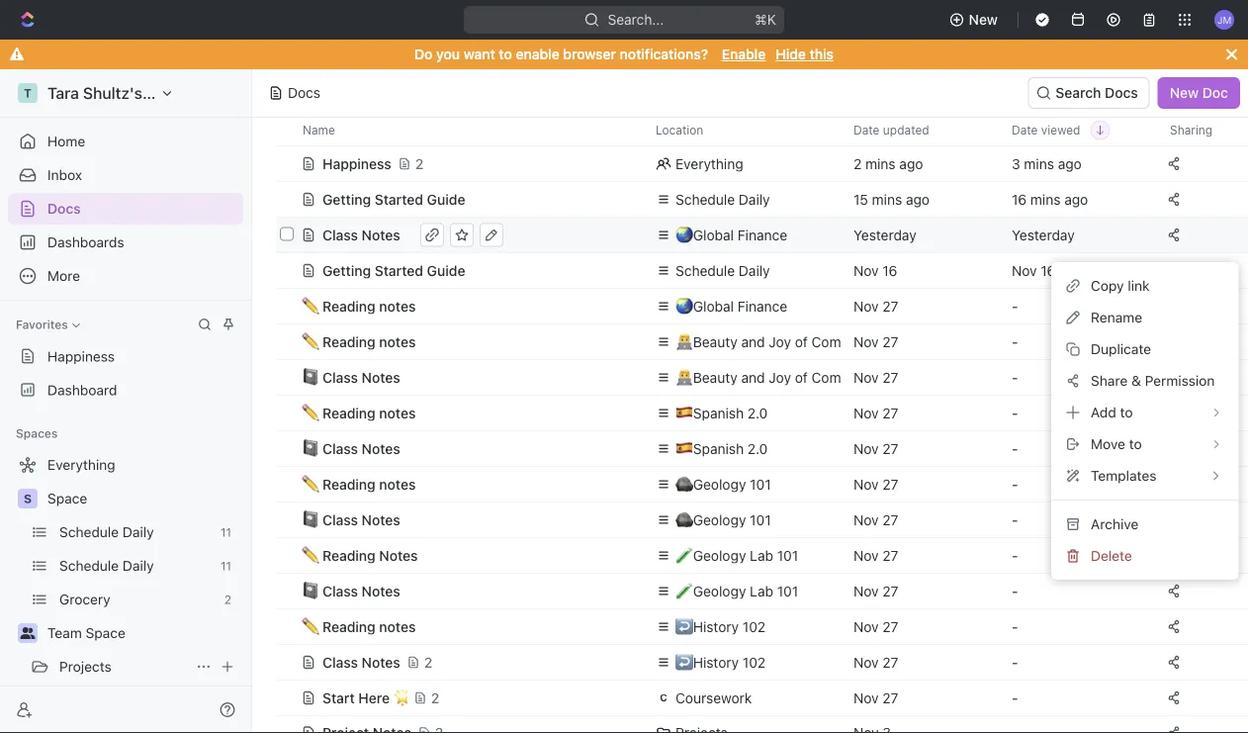 Task type: describe. For each thing, give the bounding box(es) containing it.
27 for ↩️ history 102's reading notes button
[[883, 618, 899, 635]]

6 row from the top
[[276, 288, 1249, 324]]

🇪🇸 for class notes
[[676, 440, 690, 457]]

notes for reading notes button
[[379, 547, 418, 564]]

15 row from the top
[[276, 609, 1249, 645]]

link
[[1128, 278, 1150, 294]]

updated
[[884, 123, 930, 137]]

happiness inside row
[[323, 155, 392, 172]]

templates
[[1091, 468, 1157, 484]]

duplicate button
[[1060, 333, 1231, 365]]

6 class from the top
[[323, 654, 358, 670]]

computing for notes
[[812, 333, 882, 350]]

started for nov 16
[[375, 262, 424, 279]]

&
[[1132, 373, 1142, 389]]

projects link
[[59, 651, 188, 683]]

2 nov 16 from the left
[[1012, 262, 1056, 279]]

templates button
[[1052, 460, 1239, 492]]

date for date viewed
[[1012, 123, 1039, 137]]

👨‍💻 for reading notes
[[676, 333, 690, 350]]

3 row from the top
[[276, 181, 1249, 217]]

notes for 🌏 global finance
[[379, 298, 416, 314]]

dashboards
[[47, 234, 124, 250]]

1 geology from the top
[[693, 476, 747, 492]]

date for date updated
[[854, 123, 880, 137]]

enable
[[722, 46, 766, 62]]

dashboard link
[[8, 374, 243, 406]]

🧪 for reading notes
[[676, 547, 690, 564]]

c
[[660, 692, 668, 704]]

102 for 15th row from the top
[[743, 618, 766, 635]]

search docs button
[[1028, 77, 1151, 109]]

reading notes for 🪨
[[323, 476, 416, 492]]

archive
[[1091, 516, 1139, 532]]

do you want to enable browser notifications? enable hide this
[[415, 46, 834, 62]]

12 27 from the top
[[883, 690, 899, 706]]

3 mins ago
[[1012, 155, 1082, 172]]

27 for 👨‍💻 beauty and joy of computing's class notes button
[[883, 369, 899, 385]]

global for yesterday
[[693, 227, 734, 243]]

🪨 geology 101 for class notes
[[676, 512, 771, 528]]

class notes for 🌏
[[323, 227, 401, 243]]

2.0 for class notes
[[748, 440, 768, 457]]

1 horizontal spatial docs
[[288, 85, 321, 101]]

15
[[854, 191, 869, 207]]

6 class notes from the top
[[323, 654, 401, 670]]

0 horizontal spatial 16
[[883, 262, 898, 279]]

11 row from the top
[[276, 466, 1249, 502]]

date updated button
[[842, 115, 942, 145]]

↩️ history 102 for 3rd row from the bottom
[[676, 654, 766, 670]]

reading notes for 🇪🇸
[[323, 405, 416, 421]]

add to button
[[1060, 397, 1231, 428]]

duplicate
[[1091, 341, 1152, 357]]

copy link button
[[1060, 270, 1231, 302]]

getting started guide for nov
[[323, 262, 466, 279]]

row containing name
[[276, 114, 1249, 146]]

2 geology from the top
[[693, 512, 747, 528]]

dashboards link
[[8, 227, 243, 258]]

name
[[303, 123, 335, 137]]

dashboard
[[47, 382, 117, 398]]

reading notes button
[[301, 538, 632, 573]]

- for 5th row from the bottom of the page
[[1012, 583, 1019, 599]]

- for 6th row from the top
[[1012, 298, 1019, 314]]

14 row from the top
[[276, 573, 1249, 609]]

2 mins ago
[[854, 155, 924, 172]]

class for 🧪
[[323, 583, 358, 599]]

move to button
[[1052, 428, 1239, 460]]

location
[[656, 123, 704, 137]]

docs inside sidebar 'navigation'
[[47, 200, 81, 217]]

- for 7th row from the top of the page
[[1012, 333, 1019, 350]]

daily for nov
[[739, 262, 771, 279]]

home
[[47, 133, 85, 149]]

notes for 👨‍💻 beauty and joy of computing
[[379, 333, 416, 350]]

1 nov 16 from the left
[[854, 262, 898, 279]]

🌏 global finance for yesterday
[[676, 227, 788, 243]]

2 yesterday from the left
[[1012, 227, 1075, 243]]

new for new
[[969, 11, 998, 28]]

doc
[[1203, 85, 1229, 101]]

ago for 15 mins ago
[[906, 191, 930, 207]]

- for row containing start here 🌟
[[1012, 690, 1019, 706]]

7 row from the top
[[276, 324, 1249, 360]]

everything
[[676, 155, 744, 172]]

nov for 15th row from the top
[[854, 618, 879, 635]]

nov for 6th row from the top
[[854, 298, 879, 314]]

coursework, , element
[[656, 690, 672, 706]]

date viewed
[[1012, 123, 1081, 137]]

10 nov 27 from the top
[[854, 618, 899, 635]]

notifications?
[[620, 46, 709, 62]]

rename button
[[1060, 302, 1231, 333]]

projects
[[59, 659, 112, 675]]

table containing happiness
[[276, 114, 1249, 733]]

ago for 16 mins ago
[[1065, 191, 1089, 207]]

6 nov 27 from the top
[[854, 476, 899, 492]]

move to button
[[1060, 428, 1231, 460]]

reading notes button for ↩️ history 102
[[301, 609, 632, 645]]

27 for class notes button associated with 🪨 geology 101
[[883, 512, 899, 528]]

8 row from the top
[[276, 359, 1249, 395]]

joy for class notes
[[769, 369, 792, 385]]

27 for reading notes button
[[883, 547, 899, 564]]

2 nov 27 from the top
[[854, 333, 899, 350]]

here
[[359, 690, 390, 706]]

enable
[[516, 46, 560, 62]]

⌘k
[[755, 11, 777, 28]]

do
[[415, 46, 433, 62]]

favorites
[[16, 318, 68, 332]]

3
[[1012, 155, 1021, 172]]

nov for row containing start here 🌟
[[854, 690, 879, 706]]

you
[[436, 46, 460, 62]]

reading for 🪨 geology 101
[[323, 476, 376, 492]]

inbox
[[47, 167, 82, 183]]

5 nov 27 from the top
[[854, 440, 899, 457]]

5 row from the top
[[276, 252, 1249, 288]]

🧪 for class notes
[[676, 583, 690, 599]]

reading for 👨‍💻 beauty and joy of computing
[[323, 333, 376, 350]]

sidebar navigation
[[0, 69, 252, 733]]

🇪🇸 for reading notes
[[676, 405, 690, 421]]

🌏 for nov 27
[[676, 298, 690, 314]]

move
[[1091, 436, 1126, 452]]

🧪  geology lab 101 for class notes
[[676, 583, 799, 599]]

4 geology from the top
[[693, 583, 747, 599]]

27 for 🌏 global finance's reading notes button
[[883, 298, 899, 314]]

this
[[810, 46, 834, 62]]

new doc
[[1170, 85, 1229, 101]]

class notes button for 🧪  geology lab 101
[[301, 573, 632, 609]]

date viewed button
[[1000, 115, 1111, 145]]

- for 3rd row from the bottom
[[1012, 654, 1019, 670]]

notes for ↩️ history 102
[[379, 618, 416, 635]]

hide
[[776, 46, 806, 62]]

happiness inside sidebar 'navigation'
[[47, 348, 115, 365]]

class notes for 👨‍💻
[[323, 369, 401, 385]]

search docs
[[1056, 85, 1139, 101]]

1 vertical spatial space
[[86, 625, 126, 641]]

1 yesterday from the left
[[854, 227, 917, 243]]

mins for 2
[[866, 155, 896, 172]]

happiness link
[[8, 340, 243, 372]]

27 for reading notes button associated with 🪨 geology 101
[[883, 476, 899, 492]]

9 nov 27 from the top
[[854, 583, 899, 599]]

add to button
[[1052, 397, 1239, 428]]

4 row from the top
[[276, 217, 1249, 253]]

getting started guide button for 15
[[301, 182, 632, 217]]

nov for 14th row from the bottom
[[854, 262, 879, 279]]

guide for nov
[[427, 262, 466, 279]]

12 row from the top
[[276, 502, 1249, 538]]

search
[[1056, 85, 1102, 101]]

11 27 from the top
[[883, 654, 899, 670]]

↩️ for 3rd row from the bottom
[[676, 654, 690, 670]]

viewed
[[1042, 123, 1081, 137]]

🌏 global finance for nov 27
[[676, 298, 788, 314]]

want
[[464, 46, 496, 62]]

ago for 3 mins ago
[[1059, 155, 1082, 172]]

7 nov 27 from the top
[[854, 512, 899, 528]]

3 nov 27 from the top
[[854, 369, 899, 385]]

2 horizontal spatial 16
[[1041, 262, 1056, 279]]

browser
[[563, 46, 617, 62]]

permission
[[1146, 373, 1216, 389]]

row containing reading notes
[[276, 537, 1249, 573]]

rename
[[1091, 309, 1143, 326]]

11 nov 27 from the top
[[854, 654, 899, 670]]

s
[[24, 492, 32, 506]]

reading notes
[[323, 547, 418, 564]]

nov for 9th row from the bottom
[[854, 440, 879, 457]]

new button
[[942, 4, 1010, 36]]

nov for 7th row from the top of the page
[[854, 333, 879, 350]]

reading for ↩️ history 102
[[323, 618, 376, 635]]

delete
[[1091, 548, 1133, 564]]



Task type: locate. For each thing, give the bounding box(es) containing it.
joy for reading notes
[[769, 333, 792, 350]]

ago down 2 mins ago
[[906, 191, 930, 207]]

2 reading notes from the top
[[323, 333, 416, 350]]

2 date from the left
[[1012, 123, 1039, 137]]

2 ↩️ history 102 from the top
[[676, 654, 766, 670]]

2 joy from the top
[[769, 369, 792, 385]]

notes for 🧪  geology lab 101 class notes button
[[362, 583, 401, 599]]

2 horizontal spatial docs
[[1105, 85, 1139, 101]]

notes for 🪨 geology 101
[[379, 476, 416, 492]]

2 and from the top
[[742, 369, 765, 385]]

schedule daily for 15 mins ago
[[676, 191, 771, 207]]

0 vertical spatial 🪨
[[676, 476, 690, 492]]

finance for nov 27
[[738, 298, 788, 314]]

nov
[[854, 262, 879, 279], [1012, 262, 1038, 279], [854, 298, 879, 314], [854, 333, 879, 350], [854, 369, 879, 385], [854, 405, 879, 421], [854, 440, 879, 457], [854, 476, 879, 492], [854, 512, 879, 528], [854, 547, 879, 564], [854, 583, 879, 599], [854, 618, 879, 635], [854, 654, 879, 670], [854, 690, 879, 706]]

🪨
[[676, 476, 690, 492], [676, 512, 690, 528]]

schedule daily for nov 16
[[676, 262, 771, 279]]

0 vertical spatial lab
[[750, 547, 774, 564]]

1 vertical spatial ↩️ history 102
[[676, 654, 766, 670]]

ago down 3 mins ago
[[1065, 191, 1089, 207]]

1 daily from the top
[[739, 191, 771, 207]]

1 getting started guide from the top
[[323, 191, 466, 207]]

1 global from the top
[[693, 227, 734, 243]]

4 class notes button from the top
[[301, 502, 632, 538]]

2 🧪 from the top
[[676, 583, 690, 599]]

0 vertical spatial happiness
[[323, 155, 392, 172]]

8 nov 27 from the top
[[854, 547, 899, 564]]

date up 3
[[1012, 123, 1039, 137]]

reading
[[323, 298, 376, 314], [323, 333, 376, 350], [323, 405, 376, 421], [323, 476, 376, 492], [323, 547, 376, 564], [323, 618, 376, 635]]

2 computing from the top
[[812, 369, 882, 385]]

🧪  geology lab 101 for reading notes
[[676, 547, 799, 564]]

lab for class notes
[[750, 583, 774, 599]]

class notes for 🇪🇸
[[323, 440, 401, 457]]

1 vertical spatial 👨‍💻 beauty and joy of computing
[[676, 369, 882, 385]]

1 🌏 global finance from the top
[[676, 227, 788, 243]]

↩️ history 102 for 15th row from the top
[[676, 618, 766, 635]]

1 joy from the top
[[769, 333, 792, 350]]

1 vertical spatial 🧪  geology lab 101
[[676, 583, 799, 599]]

tree containing space
[[8, 449, 243, 733]]

5 class notes button from the top
[[301, 573, 632, 609]]

1 horizontal spatial yesterday
[[1012, 227, 1075, 243]]

home link
[[8, 126, 243, 157]]

1 horizontal spatial happiness
[[323, 155, 392, 172]]

nov for 5th row from the bottom of the page
[[854, 583, 879, 599]]

mins down 3 mins ago
[[1031, 191, 1061, 207]]

1 class from the top
[[323, 227, 358, 243]]

2 reading notes button from the top
[[301, 324, 632, 360]]

0 vertical spatial daily
[[739, 191, 771, 207]]

to for add
[[1121, 404, 1134, 421]]

0 vertical spatial 👨‍💻
[[676, 333, 690, 350]]

date
[[854, 123, 880, 137], [1012, 123, 1039, 137]]

nov for 11th row from the top of the page
[[854, 476, 879, 492]]

spanish
[[693, 405, 744, 421], [693, 440, 744, 457]]

0 vertical spatial space
[[47, 490, 87, 507]]

yesterday down '16 mins ago'
[[1012, 227, 1075, 243]]

1 vertical spatial new
[[1170, 85, 1199, 101]]

2 102 from the top
[[743, 654, 766, 670]]

started for 15 mins ago
[[375, 191, 424, 207]]

date left the updated
[[854, 123, 880, 137]]

1 vertical spatial getting started guide button
[[301, 253, 632, 288]]

1 vertical spatial joy
[[769, 369, 792, 385]]

happiness up 'dashboard'
[[47, 348, 115, 365]]

🌏 for yesterday
[[676, 227, 690, 243]]

space link
[[47, 483, 239, 515]]

15 mins ago
[[854, 191, 930, 207]]

9 27 from the top
[[883, 583, 899, 599]]

1 vertical spatial computing
[[812, 369, 882, 385]]

new inside button
[[1170, 85, 1199, 101]]

9 row from the top
[[276, 395, 1249, 431]]

to
[[499, 46, 512, 62], [1121, 404, 1134, 421], [1130, 436, 1143, 452]]

date updated
[[854, 123, 930, 137]]

space, , element
[[18, 489, 38, 509]]

getting started guide button for nov
[[301, 253, 632, 288]]

of for notes
[[795, 369, 808, 385]]

0 vertical spatial started
[[375, 191, 424, 207]]

1 vertical spatial 🌏
[[676, 298, 690, 314]]

5 reading notes button from the top
[[301, 609, 632, 645]]

favorites button
[[8, 313, 88, 336]]

mins for 16
[[1031, 191, 1061, 207]]

1 vertical spatial to
[[1121, 404, 1134, 421]]

table
[[276, 114, 1249, 733]]

lab for reading notes
[[750, 547, 774, 564]]

2 daily from the top
[[739, 262, 771, 279]]

reading notes button for 👨‍💻 beauty and joy of computing
[[301, 324, 632, 360]]

👨‍💻
[[676, 333, 690, 350], [676, 369, 690, 385]]

reading for 🌏 global finance
[[323, 298, 376, 314]]

👨‍💻 for class notes
[[676, 369, 690, 385]]

0 vertical spatial 🌏
[[676, 227, 690, 243]]

copy link
[[1091, 278, 1150, 294]]

and for reading notes
[[742, 333, 765, 350]]

0 vertical spatial ↩️
[[676, 618, 690, 635]]

0 vertical spatial 🇪🇸
[[676, 405, 690, 421]]

of
[[795, 333, 808, 350], [795, 369, 808, 385]]

6 27 from the top
[[883, 476, 899, 492]]

class for 👨‍💻
[[323, 369, 358, 385]]

ago down viewed on the top
[[1059, 155, 1082, 172]]

class notes button for 🌏 global finance
[[301, 217, 632, 253]]

yesterday down 15 mins ago
[[854, 227, 917, 243]]

2 class notes from the top
[[323, 369, 401, 385]]

0 vertical spatial 👨‍💻 beauty and joy of computing
[[676, 333, 882, 350]]

class notes for 🧪
[[323, 583, 401, 599]]

0 vertical spatial computing
[[812, 333, 882, 350]]

0 vertical spatial 102
[[743, 618, 766, 635]]

🪨 for reading notes
[[676, 476, 690, 492]]

1 vertical spatial schedule
[[676, 262, 735, 279]]

docs inside button
[[1105, 85, 1139, 101]]

class for 🇪🇸
[[323, 440, 358, 457]]

computing
[[812, 333, 882, 350], [812, 369, 882, 385]]

10 - from the top
[[1012, 618, 1019, 635]]

1 🪨 geology 101 from the top
[[676, 476, 771, 492]]

archive button
[[1060, 509, 1231, 540]]

to right add
[[1121, 404, 1134, 421]]

7 27 from the top
[[883, 512, 899, 528]]

1 computing from the top
[[812, 333, 882, 350]]

row containing start here 🌟
[[276, 678, 1249, 718]]

docs up name
[[288, 85, 321, 101]]

2 lab from the top
[[750, 583, 774, 599]]

schedule daily
[[676, 191, 771, 207], [676, 262, 771, 279]]

tree
[[8, 449, 243, 733]]

mins down the date updated button
[[866, 155, 896, 172]]

5 reading notes from the top
[[323, 618, 416, 635]]

0 vertical spatial getting
[[323, 191, 371, 207]]

schedule for nov
[[676, 262, 735, 279]]

getting started guide
[[323, 191, 466, 207], [323, 262, 466, 279]]

mins right 3
[[1025, 155, 1055, 172]]

1 vertical spatial 102
[[743, 654, 766, 670]]

1 horizontal spatial 16
[[1012, 191, 1027, 207]]

🪨 geology 101 for reading notes
[[676, 476, 771, 492]]

share & permission
[[1091, 373, 1216, 389]]

getting started guide for 15
[[323, 191, 466, 207]]

0 vertical spatial guide
[[427, 191, 466, 207]]

notes for class notes button corresponding to 🌏 global finance
[[362, 227, 401, 243]]

1 vertical spatial guide
[[427, 262, 466, 279]]

row
[[276, 114, 1249, 146], [276, 144, 1249, 184], [276, 181, 1249, 217], [276, 217, 1249, 253], [276, 252, 1249, 288], [276, 288, 1249, 324], [276, 324, 1249, 360], [276, 359, 1249, 395], [276, 395, 1249, 431], [276, 430, 1249, 467], [276, 466, 1249, 502], [276, 502, 1249, 538], [276, 537, 1249, 573], [276, 573, 1249, 609], [276, 609, 1249, 645], [276, 643, 1249, 682], [276, 678, 1249, 718], [276, 713, 1249, 733]]

row containing happiness
[[276, 144, 1249, 184]]

👨‍💻 beauty and joy of computing
[[676, 333, 882, 350], [676, 369, 882, 385]]

1 vertical spatial daily
[[739, 262, 771, 279]]

- for 9th row from the bottom
[[1012, 440, 1019, 457]]

reading inside button
[[323, 547, 376, 564]]

4 notes from the top
[[379, 476, 416, 492]]

11 - from the top
[[1012, 654, 1019, 670]]

copy
[[1091, 278, 1125, 294]]

1 102 from the top
[[743, 618, 766, 635]]

27 for class notes button related to 🇪🇸 spanish 2.0
[[883, 440, 899, 457]]

1 vertical spatial 🌏 global finance
[[676, 298, 788, 314]]

team space link
[[47, 617, 239, 649]]

class notes button for 👨‍💻 beauty and joy of computing
[[301, 360, 632, 395]]

1 vertical spatial 👨‍💻
[[676, 369, 690, 385]]

3 reading from the top
[[323, 405, 376, 421]]

2 🌏 from the top
[[676, 298, 690, 314]]

12 - from the top
[[1012, 690, 1019, 706]]

4 - from the top
[[1012, 405, 1019, 421]]

nov 16 down '16 mins ago'
[[1012, 262, 1056, 279]]

🧪  geology lab 101
[[676, 547, 799, 564], [676, 583, 799, 599]]

🇪🇸 spanish 2.0 for class notes
[[676, 440, 768, 457]]

coursework
[[676, 690, 752, 706]]

3 reading notes button from the top
[[301, 395, 632, 431]]

0 horizontal spatial new
[[969, 11, 998, 28]]

2.0 for reading notes
[[748, 405, 768, 421]]

0 vertical spatial beauty
[[693, 333, 738, 350]]

1 schedule from the top
[[676, 191, 735, 207]]

5 reading from the top
[[323, 547, 376, 564]]

move to
[[1091, 436, 1143, 452]]

🇪🇸 spanish 2.0 for reading notes
[[676, 405, 768, 421]]

2 🪨 geology 101 from the top
[[676, 512, 771, 528]]

yesterday
[[854, 227, 917, 243], [1012, 227, 1075, 243]]

🪨 for class notes
[[676, 512, 690, 528]]

finance for yesterday
[[738, 227, 788, 243]]

0 vertical spatial ↩️ history 102
[[676, 618, 766, 635]]

0 vertical spatial spanish
[[693, 405, 744, 421]]

3 class notes from the top
[[323, 440, 401, 457]]

1 vertical spatial 🪨 geology 101
[[676, 512, 771, 528]]

10 27 from the top
[[883, 618, 899, 635]]

class notes for 🪨
[[323, 512, 401, 528]]

5 notes from the top
[[379, 618, 416, 635]]

ago for 2 mins ago
[[900, 155, 924, 172]]

search...
[[608, 11, 664, 28]]

0 vertical spatial schedule
[[676, 191, 735, 207]]

computing for notes
[[812, 369, 882, 385]]

16
[[1012, 191, 1027, 207], [883, 262, 898, 279], [1041, 262, 1056, 279]]

-
[[1012, 298, 1019, 314], [1012, 333, 1019, 350], [1012, 369, 1019, 385], [1012, 405, 1019, 421], [1012, 440, 1019, 457], [1012, 476, 1019, 492], [1012, 512, 1019, 528], [1012, 547, 1019, 564], [1012, 583, 1019, 599], [1012, 618, 1019, 635], [1012, 654, 1019, 670], [1012, 690, 1019, 706]]

1 vertical spatial started
[[375, 262, 424, 279]]

16 row from the top
[[276, 643, 1249, 682]]

history
[[693, 618, 739, 635], [693, 654, 739, 670]]

1 and from the top
[[742, 333, 765, 350]]

reading notes
[[323, 298, 416, 314], [323, 333, 416, 350], [323, 405, 416, 421], [323, 476, 416, 492], [323, 618, 416, 635]]

1 vertical spatial history
[[693, 654, 739, 670]]

2 for coursework
[[431, 690, 440, 706]]

started
[[375, 191, 424, 207], [375, 262, 424, 279]]

reading for 🇪🇸 spanish 2.0
[[323, 405, 376, 421]]

🌟
[[394, 690, 407, 706]]

102
[[743, 618, 766, 635], [743, 654, 766, 670]]

2 2.0 from the top
[[748, 440, 768, 457]]

c coursework
[[660, 690, 752, 706]]

0 vertical spatial getting started guide button
[[301, 182, 632, 217]]

0 vertical spatial 🌏 global finance
[[676, 227, 788, 243]]

1 👨‍💻 from the top
[[676, 333, 690, 350]]

0 vertical spatial finance
[[738, 227, 788, 243]]

16 down 3
[[1012, 191, 1027, 207]]

joy
[[769, 333, 792, 350], [769, 369, 792, 385]]

1 vertical spatial beauty
[[693, 369, 738, 385]]

0 vertical spatial 🧪  geology lab 101
[[676, 547, 799, 564]]

2 getting started guide button from the top
[[301, 253, 632, 288]]

docs
[[288, 85, 321, 101], [1105, 85, 1139, 101], [47, 200, 81, 217]]

4 class from the top
[[323, 512, 358, 528]]

0 horizontal spatial docs
[[47, 200, 81, 217]]

new doc button
[[1159, 77, 1241, 109]]

1 vertical spatial 🇪🇸 spanish 2.0
[[676, 440, 768, 457]]

6 - from the top
[[1012, 476, 1019, 492]]

add to
[[1091, 404, 1134, 421]]

0 vertical spatial new
[[969, 11, 998, 28]]

10 row from the top
[[276, 430, 1249, 467]]

27 for reading notes button corresponding to 🇪🇸 spanish 2.0
[[883, 405, 899, 421]]

1 lab from the top
[[750, 547, 774, 564]]

4 27 from the top
[[883, 405, 899, 421]]

team
[[47, 625, 82, 641]]

start
[[323, 690, 355, 706]]

class notes button
[[301, 217, 632, 253], [301, 360, 632, 395], [301, 431, 632, 467], [301, 502, 632, 538], [301, 573, 632, 609]]

tree inside sidebar 'navigation'
[[8, 449, 243, 733]]

notes
[[379, 298, 416, 314], [379, 333, 416, 350], [379, 405, 416, 421], [379, 476, 416, 492], [379, 618, 416, 635]]

2 history from the top
[[693, 654, 739, 670]]

start here 🌟
[[323, 690, 407, 706]]

nov for 3rd row from the bottom
[[854, 654, 879, 670]]

4 class notes from the top
[[323, 512, 401, 528]]

- for 9th row from the top
[[1012, 405, 1019, 421]]

notes for 👨‍💻 beauty and joy of computing's class notes button
[[362, 369, 401, 385]]

2 vertical spatial to
[[1130, 436, 1143, 452]]

👨‍💻 beauty and joy of computing for class notes
[[676, 369, 882, 385]]

date inside date viewed button
[[1012, 123, 1039, 137]]

nov for eighth row
[[854, 369, 879, 385]]

↩️ history 102
[[676, 618, 766, 635], [676, 654, 766, 670]]

2 🌏 global finance from the top
[[676, 298, 788, 314]]

1 vertical spatial lab
[[750, 583, 774, 599]]

inbox link
[[8, 159, 243, 191]]

0 vertical spatial to
[[499, 46, 512, 62]]

nov for 9th row from the top
[[854, 405, 879, 421]]

nov 16 down 15
[[854, 262, 898, 279]]

daily
[[739, 191, 771, 207], [739, 262, 771, 279]]

4 reading notes button from the top
[[301, 467, 632, 502]]

daily for 15
[[739, 191, 771, 207]]

18 row from the top
[[276, 713, 1249, 733]]

1 ↩️ from the top
[[676, 618, 690, 635]]

2 started from the top
[[375, 262, 424, 279]]

cell
[[276, 145, 298, 181], [276, 181, 298, 217], [276, 217, 298, 252], [276, 252, 298, 288], [276, 288, 298, 324], [1159, 288, 1249, 324], [276, 324, 298, 359], [1159, 324, 1249, 359], [276, 359, 298, 395], [276, 395, 298, 430], [1159, 395, 1249, 430], [276, 430, 298, 466], [1159, 430, 1249, 466], [276, 466, 298, 502], [1159, 466, 1249, 502], [276, 502, 298, 537], [1159, 502, 1249, 537], [276, 537, 298, 573], [1159, 537, 1249, 573], [276, 573, 298, 609], [276, 609, 298, 644], [276, 644, 298, 680], [276, 680, 298, 715], [276, 715, 298, 733]]

- for 15th row from the top
[[1012, 618, 1019, 635]]

notes for 🇪🇸 spanish 2.0
[[379, 405, 416, 421]]

0 horizontal spatial happiness
[[47, 348, 115, 365]]

2 27 from the top
[[883, 333, 899, 350]]

3 notes from the top
[[379, 405, 416, 421]]

0 horizontal spatial yesterday
[[854, 227, 917, 243]]

1 getting from the top
[[323, 191, 371, 207]]

share & permission button
[[1060, 365, 1231, 397]]

nov 27
[[854, 298, 899, 314], [854, 333, 899, 350], [854, 369, 899, 385], [854, 405, 899, 421], [854, 440, 899, 457], [854, 476, 899, 492], [854, 512, 899, 528], [854, 547, 899, 564], [854, 583, 899, 599], [854, 618, 899, 635], [854, 654, 899, 670], [854, 690, 899, 706]]

1 started from the top
[[375, 191, 424, 207]]

space right s
[[47, 490, 87, 507]]

1 horizontal spatial nov 16
[[1012, 262, 1056, 279]]

2 🇪🇸 from the top
[[676, 440, 690, 457]]

1 schedule daily from the top
[[676, 191, 771, 207]]

to right the want
[[499, 46, 512, 62]]

to right move
[[1130, 436, 1143, 452]]

and
[[742, 333, 765, 350], [742, 369, 765, 385]]

0 vertical spatial of
[[795, 333, 808, 350]]

1 vertical spatial spanish
[[693, 440, 744, 457]]

🇪🇸
[[676, 405, 690, 421], [676, 440, 690, 457]]

12 nov 27 from the top
[[854, 690, 899, 706]]

mins
[[866, 155, 896, 172], [1025, 155, 1055, 172], [872, 191, 903, 207], [1031, 191, 1061, 207]]

1 vertical spatial ↩️
[[676, 654, 690, 670]]

2
[[415, 155, 424, 172], [854, 155, 862, 172], [424, 654, 433, 670], [431, 690, 440, 706]]

spaces
[[16, 427, 58, 440]]

2 for everything
[[415, 155, 424, 172]]

nov 16
[[854, 262, 898, 279], [1012, 262, 1056, 279]]

1 🧪  geology lab 101 from the top
[[676, 547, 799, 564]]

1 class notes button from the top
[[301, 217, 632, 253]]

8 27 from the top
[[883, 547, 899, 564]]

reading notes button for 🌏 global finance
[[301, 288, 632, 324]]

mins for 3
[[1025, 155, 1055, 172]]

0 vertical spatial 🇪🇸 spanish 2.0
[[676, 405, 768, 421]]

guide for 15
[[427, 191, 466, 207]]

geology
[[693, 476, 747, 492], [693, 512, 747, 528], [693, 547, 747, 564], [693, 583, 747, 599]]

↩️ for 15th row from the top
[[676, 618, 690, 635]]

new inside "button"
[[969, 11, 998, 28]]

reading notes button for 🇪🇸 spanish 2.0
[[301, 395, 632, 431]]

2 schedule from the top
[[676, 262, 735, 279]]

delete button
[[1060, 540, 1231, 572]]

1 🇪🇸 from the top
[[676, 405, 690, 421]]

share
[[1091, 373, 1128, 389]]

1 vertical spatial happiness
[[47, 348, 115, 365]]

global
[[693, 227, 734, 243], [693, 298, 734, 314]]

1 🧪 from the top
[[676, 547, 690, 564]]

1 vertical spatial 2.0
[[748, 440, 768, 457]]

16 down 15 mins ago
[[883, 262, 898, 279]]

1 vertical spatial getting started guide
[[323, 262, 466, 279]]

column header
[[276, 114, 298, 146]]

1 vertical spatial schedule daily
[[676, 262, 771, 279]]

1 vertical spatial and
[[742, 369, 765, 385]]

reading for 🧪  geology lab 101
[[323, 547, 376, 564]]

7 - from the top
[[1012, 512, 1019, 528]]

space up projects link
[[86, 625, 126, 641]]

0 vertical spatial schedule daily
[[676, 191, 771, 207]]

4 nov 27 from the top
[[854, 405, 899, 421]]

reading notes button
[[301, 288, 632, 324], [301, 324, 632, 360], [301, 395, 632, 431], [301, 467, 632, 502], [301, 609, 632, 645]]

5 - from the top
[[1012, 440, 1019, 457]]

sharing
[[1171, 123, 1213, 137]]

1 vertical spatial finance
[[738, 298, 788, 314]]

2 getting started guide from the top
[[323, 262, 466, 279]]

docs down the inbox
[[47, 200, 81, 217]]

0 vertical spatial history
[[693, 618, 739, 635]]

1 horizontal spatial new
[[1170, 85, 1199, 101]]

16 left copy
[[1041, 262, 1056, 279]]

1 vertical spatial 🧪
[[676, 583, 690, 599]]

2 👨‍💻 from the top
[[676, 369, 690, 385]]

2 schedule daily from the top
[[676, 262, 771, 279]]

mins right 15
[[872, 191, 903, 207]]

class for 🌏
[[323, 227, 358, 243]]

🌏 global finance
[[676, 227, 788, 243], [676, 298, 788, 314]]

1 nov 27 from the top
[[854, 298, 899, 314]]

docs right search
[[1105, 85, 1139, 101]]

reading notes button for 🪨 geology 101
[[301, 467, 632, 502]]

class notes button for 🪨 geology 101
[[301, 502, 632, 538]]

16 mins ago
[[1012, 191, 1089, 207]]

0 vertical spatial and
[[742, 333, 765, 350]]

schedule
[[676, 191, 735, 207], [676, 262, 735, 279]]

2 👨‍💻 beauty and joy of computing from the top
[[676, 369, 882, 385]]

1 ↩️ history 102 from the top
[[676, 618, 766, 635]]

1 vertical spatial global
[[693, 298, 734, 314]]

0 vertical spatial getting started guide
[[323, 191, 466, 207]]

0 vertical spatial global
[[693, 227, 734, 243]]

1 2.0 from the top
[[748, 405, 768, 421]]

1 vertical spatial getting
[[323, 262, 371, 279]]

happiness down name
[[323, 155, 392, 172]]

0 vertical spatial 🧪
[[676, 547, 690, 564]]

date inside the date updated button
[[854, 123, 880, 137]]

user group image
[[20, 627, 35, 639]]

2 class notes button from the top
[[301, 360, 632, 395]]

0 vertical spatial joy
[[769, 333, 792, 350]]

5 class from the top
[[323, 583, 358, 599]]

team space
[[47, 625, 126, 641]]

new for new doc
[[1170, 85, 1199, 101]]

1 vertical spatial 🪨
[[676, 512, 690, 528]]

1 vertical spatial 🇪🇸
[[676, 440, 690, 457]]

to for move
[[1130, 436, 1143, 452]]

0 horizontal spatial date
[[854, 123, 880, 137]]

1 27 from the top
[[883, 298, 899, 314]]

reading notes for 👨‍💻
[[323, 333, 416, 350]]

1 vertical spatial of
[[795, 369, 808, 385]]

3 geology from the top
[[693, 547, 747, 564]]

notes for class notes button associated with 🪨 geology 101
[[362, 512, 401, 528]]

0 vertical spatial 2.0
[[748, 405, 768, 421]]

history for 15th row from the top
[[693, 618, 739, 635]]

0 vertical spatial 🪨 geology 101
[[676, 476, 771, 492]]

ago down the updated
[[900, 155, 924, 172]]

beauty for class notes
[[693, 369, 738, 385]]

class notes button for 🇪🇸 spanish 2.0
[[301, 431, 632, 467]]

notes
[[362, 227, 401, 243], [362, 369, 401, 385], [362, 440, 401, 457], [362, 512, 401, 528], [379, 547, 418, 564], [362, 583, 401, 599], [362, 654, 401, 670]]

templates button
[[1060, 460, 1231, 492]]

3 - from the top
[[1012, 369, 1019, 385]]

0 horizontal spatial nov 16
[[854, 262, 898, 279]]

spanish for class notes
[[693, 440, 744, 457]]

1 horizontal spatial date
[[1012, 123, 1039, 137]]

docs link
[[8, 193, 243, 225]]

reading notes for 🌏
[[323, 298, 416, 314]]

and for class notes
[[742, 369, 765, 385]]

add
[[1091, 404, 1117, 421]]

space
[[47, 490, 87, 507], [86, 625, 126, 641]]



Task type: vqa. For each thing, say whether or not it's contained in the screenshot.
"in progress"
no



